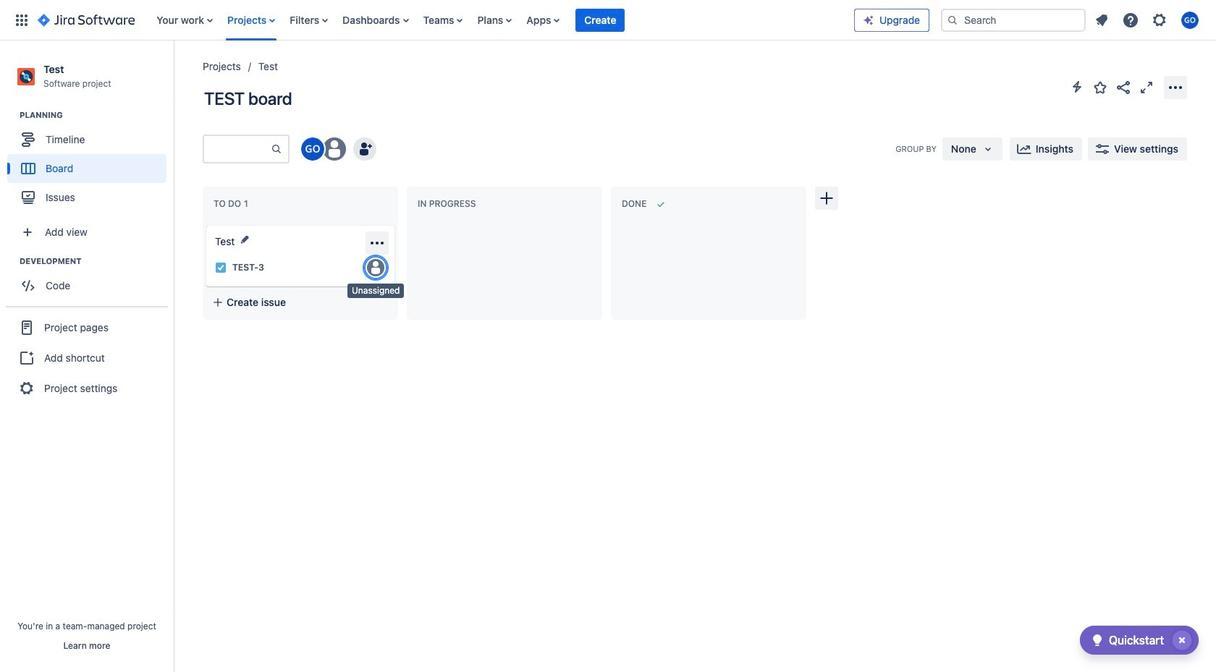 Task type: locate. For each thing, give the bounding box(es) containing it.
tooltip
[[348, 284, 404, 298]]

banner
[[0, 0, 1217, 41]]

2 heading from the top
[[20, 256, 173, 267]]

list
[[149, 0, 855, 40], [1089, 7, 1208, 33]]

dismiss quickstart image
[[1171, 629, 1194, 653]]

settings image
[[1152, 11, 1169, 29]]

list item
[[576, 0, 625, 40]]

jira software image
[[38, 11, 135, 29], [38, 11, 135, 29]]

create issue image
[[196, 216, 214, 233]]

1 horizontal spatial list
[[1089, 7, 1208, 33]]

help image
[[1123, 11, 1140, 29]]

group
[[7, 110, 173, 217], [7, 256, 173, 305], [6, 307, 168, 409]]

notifications image
[[1094, 11, 1111, 29]]

to do element
[[214, 199, 251, 209]]

enter full screen image
[[1139, 79, 1156, 96]]

heading
[[20, 110, 173, 121], [20, 256, 173, 267]]

more actions image
[[1168, 79, 1185, 96]]

Search field
[[942, 8, 1087, 32]]

1 vertical spatial group
[[7, 256, 173, 305]]

0 vertical spatial heading
[[20, 110, 173, 121]]

appswitcher icon image
[[13, 11, 30, 29]]

heading for group related to planning image
[[20, 110, 173, 121]]

None search field
[[942, 8, 1087, 32]]

1 heading from the top
[[20, 110, 173, 121]]

check image
[[1089, 632, 1107, 650]]

add people image
[[356, 141, 374, 158]]

1 vertical spatial heading
[[20, 256, 173, 267]]

0 vertical spatial group
[[7, 110, 173, 217]]

group for planning image
[[7, 110, 173, 217]]



Task type: describe. For each thing, give the bounding box(es) containing it.
sidebar element
[[0, 41, 174, 673]]

automations menu button icon image
[[1069, 78, 1087, 96]]

development image
[[2, 253, 20, 270]]

Search this board text field
[[204, 136, 271, 162]]

sidebar navigation image
[[158, 58, 190, 87]]

primary element
[[9, 0, 855, 40]]

2 vertical spatial group
[[6, 307, 168, 409]]

search image
[[947, 14, 959, 26]]

more actions for test-3 test image
[[369, 235, 386, 252]]

edit summary image
[[239, 234, 251, 246]]

planning image
[[2, 107, 20, 124]]

task image
[[215, 262, 227, 274]]

your profile and settings image
[[1182, 11, 1200, 29]]

create column image
[[819, 190, 836, 207]]

star test board image
[[1092, 79, 1110, 96]]

group for development image
[[7, 256, 173, 305]]

0 horizontal spatial list
[[149, 0, 855, 40]]

heading for group corresponding to development image
[[20, 256, 173, 267]]



Task type: vqa. For each thing, say whether or not it's contained in the screenshot.
of
no



